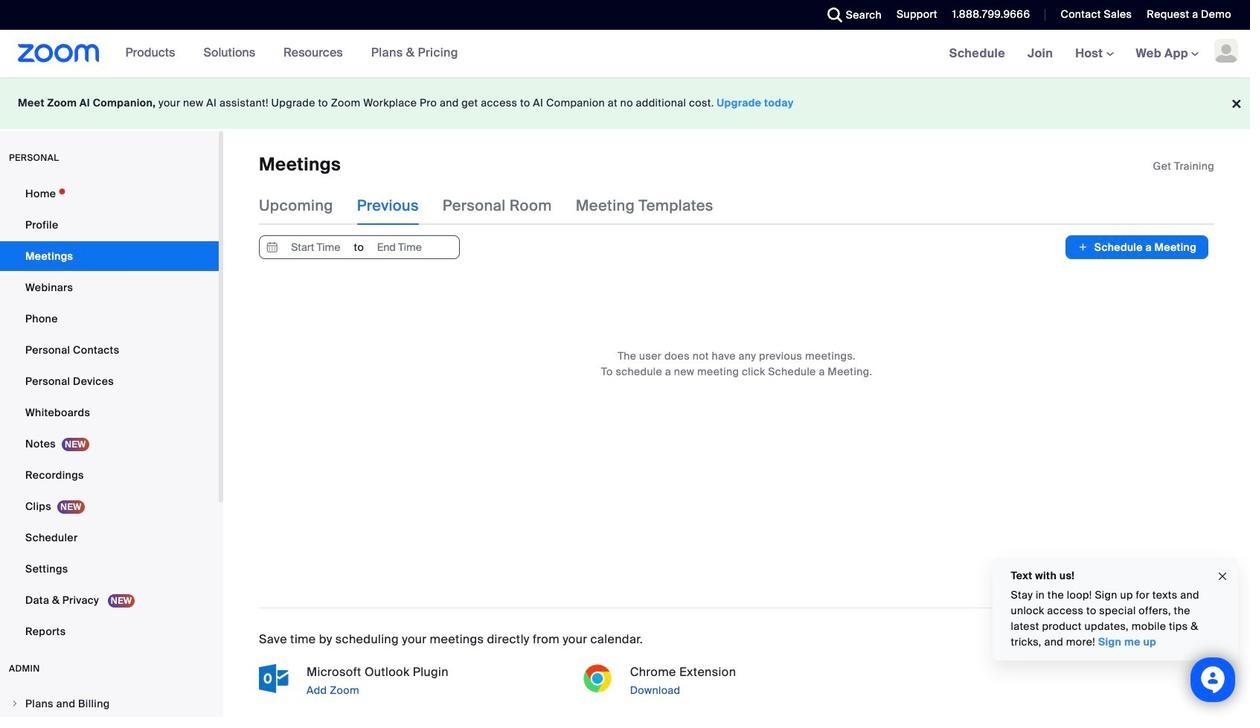 Task type: locate. For each thing, give the bounding box(es) containing it.
right image
[[10, 699, 19, 708]]

menu item
[[0, 689, 219, 717]]

date image
[[264, 236, 281, 259]]

tabs of meeting tab list
[[259, 186, 738, 225]]

application
[[1154, 159, 1215, 173]]

banner
[[0, 30, 1251, 78]]

Date Range Picker End field
[[365, 236, 434, 259]]

footer
[[0, 77, 1251, 129]]



Task type: describe. For each thing, give the bounding box(es) containing it.
Date Range Picker Start field
[[281, 236, 350, 259]]

meetings navigation
[[939, 30, 1251, 78]]

profile picture image
[[1215, 39, 1239, 63]]

add image
[[1078, 240, 1089, 255]]

product information navigation
[[99, 30, 470, 77]]

personal menu menu
[[0, 179, 219, 648]]

zoom logo image
[[18, 44, 99, 63]]

close image
[[1217, 568, 1229, 585]]



Task type: vqa. For each thing, say whether or not it's contained in the screenshot.
'Join' link on the right top
no



